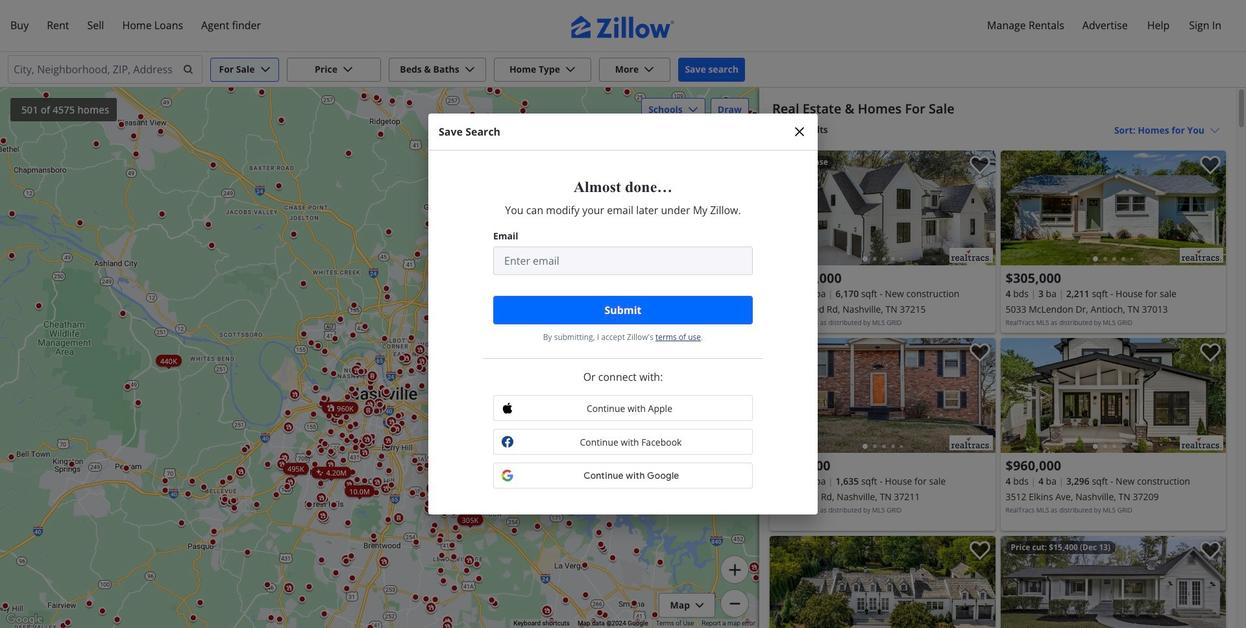 Task type: describe. For each thing, give the bounding box(es) containing it.
property images, use arrow keys to navigate, image 1 of 29 group
[[1001, 151, 1226, 269]]

4340 sneed rd, nashville, tn 37215 image
[[770, 151, 995, 265]]

filters element
[[0, 52, 1246, 88]]

property images, use arrow keys to navigate, image 1 of 69 group
[[770, 151, 995, 269]]

property images, use arrow keys to navigate, image 1 of 19 group
[[770, 338, 995, 456]]

3512 elkins ave, nashville, tn 37209 image
[[1001, 338, 1226, 453]]

5033 mclendon dr, antioch, tn 37013 image
[[1001, 151, 1226, 265]]

property images, use arrow keys to navigate, image 1 of 70 group
[[770, 536, 995, 628]]

4909 granny white pike, nashville, tn 37220 image
[[770, 536, 995, 628]]



Task type: locate. For each thing, give the bounding box(es) containing it.
Enter email email field
[[493, 247, 753, 275]]

5919 old harding pike, nashville, tn 37205 image
[[1001, 536, 1226, 628]]

map region
[[0, 49, 830, 628]]

dialog
[[428, 114, 818, 515]]

property images, use arrow keys to navigate, image 1 of 28 group
[[1001, 536, 1226, 628]]

realtracs mls as distributed by mls grid image for property images, use arrow keys to navigate, image 1 of 39 group
[[1180, 436, 1223, 450]]

None submit
[[493, 296, 753, 325]]

property images, use arrow keys to navigate, image 1 of 39 group
[[1001, 338, 1226, 456]]

realtracs mls as distributed by mls grid image for property images, use arrow keys to navigate, image 1 of 29 group at the top of the page
[[1180, 248, 1223, 263]]

241 welch rd, nashville, tn 37211 image
[[770, 338, 995, 453]]

main navigation
[[0, 0, 1246, 52]]

main content
[[759, 88, 1236, 628]]

google image
[[3, 611, 46, 628]]

zillow logo image
[[571, 16, 675, 38]]

realtracs mls as distributed by mls grid image for the property images, use arrow keys to navigate, image 1 of 19 group
[[949, 436, 993, 450]]

realtracs mls as distributed by mls grid image
[[949, 248, 993, 263], [1180, 248, 1223, 263], [949, 436, 993, 450], [1180, 436, 1223, 450]]



Task type: vqa. For each thing, say whether or not it's contained in the screenshot.
DIALOG
yes



